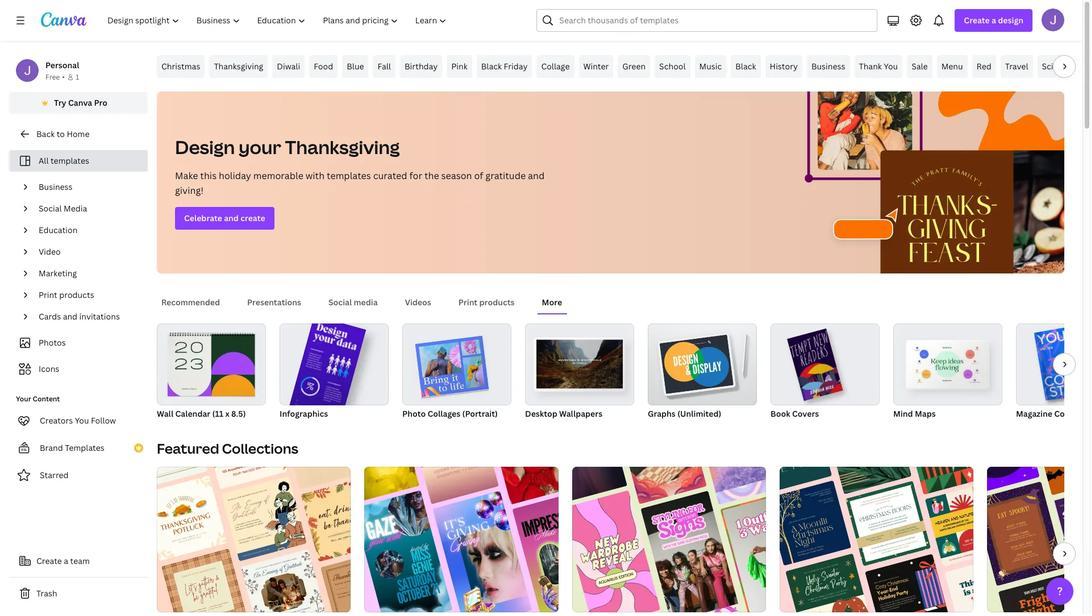 Task type: describe. For each thing, give the bounding box(es) containing it.
design your thanksgiving image
[[792, 92, 1065, 273]]

icons link
[[16, 358, 141, 380]]

for
[[410, 169, 422, 182]]

you for thank
[[884, 61, 898, 72]]

photos
[[39, 337, 66, 348]]

create a design button
[[955, 9, 1033, 32]]

team
[[70, 555, 90, 566]]

back
[[36, 128, 55, 139]]

pink
[[452, 61, 468, 72]]

mind maps link
[[894, 323, 1003, 421]]

sale link
[[907, 55, 933, 78]]

thank you link
[[855, 55, 903, 78]]

you for creators
[[75, 415, 89, 426]]

featured
[[157, 439, 219, 458]]

thank you
[[859, 61, 898, 72]]

history link
[[766, 55, 803, 78]]

•
[[62, 72, 65, 82]]

social for social media
[[39, 203, 62, 214]]

food
[[314, 61, 333, 72]]

free •
[[45, 72, 65, 82]]

wall calendar (11 x 8.5)
[[157, 408, 246, 419]]

winter
[[584, 61, 609, 72]]

with
[[306, 169, 325, 182]]

birthday
[[405, 61, 438, 72]]

templates inside make this holiday memorable with templates curated for the season of gratitude and giving!
[[327, 169, 371, 182]]

try
[[54, 97, 66, 108]]

mind map image inside mind maps link
[[909, 342, 987, 386]]

1 horizontal spatial thanksgiving
[[285, 135, 400, 159]]

all
[[39, 155, 49, 166]]

fall link
[[373, 55, 396, 78]]

icons
[[39, 363, 59, 374]]

jacob simon image
[[1042, 9, 1065, 31]]

thanksgiving link
[[209, 55, 268, 78]]

products for print products link
[[59, 289, 94, 300]]

and for cards and invitations
[[63, 311, 77, 322]]

products for print products button
[[480, 297, 515, 308]]

covers for book covers
[[792, 408, 819, 419]]

holiday
[[219, 169, 251, 182]]

curated
[[373, 169, 407, 182]]

your
[[16, 394, 31, 404]]

print products button
[[454, 292, 519, 313]]

video
[[39, 246, 61, 257]]

design
[[998, 15, 1024, 26]]

brand templates link
[[9, 437, 148, 459]]

black for black friday
[[481, 61, 502, 72]]

cards and invitations
[[39, 311, 120, 322]]

personal
[[45, 60, 79, 70]]

starred
[[40, 470, 69, 480]]

desktop
[[525, 408, 558, 419]]

red link
[[973, 55, 996, 78]]

(11
[[212, 408, 224, 419]]

magazine cover image
[[1017, 323, 1092, 405]]

design your thanksgiving
[[175, 135, 400, 159]]

social media
[[39, 203, 87, 214]]

presentations button
[[243, 292, 306, 313]]

desktop wallpapers
[[525, 408, 603, 419]]

celebrate
[[184, 213, 222, 223]]

recommended button
[[157, 292, 225, 313]]

media
[[64, 203, 87, 214]]

your
[[239, 135, 281, 159]]

0 horizontal spatial templates
[[51, 155, 89, 166]]

more
[[542, 297, 562, 308]]

free
[[45, 72, 60, 82]]

print for print products link
[[39, 289, 57, 300]]

create
[[241, 213, 265, 223]]

maps
[[915, 408, 936, 419]]

top level navigation element
[[100, 9, 457, 32]]

creators
[[40, 415, 73, 426]]

magazine covers
[[1017, 408, 1082, 419]]

red
[[977, 61, 992, 72]]

photo
[[403, 408, 426, 419]]

birthday link
[[400, 55, 442, 78]]

canva
[[68, 97, 92, 108]]

more button
[[538, 292, 567, 313]]

diwali
[[277, 61, 300, 72]]

graph (unlimited) image inside graphs (unlimited) link
[[660, 335, 734, 394]]

brand templates
[[40, 442, 104, 453]]

collage link
[[537, 55, 574, 78]]

education
[[39, 225, 77, 235]]

mind
[[894, 408, 913, 419]]

0 vertical spatial business link
[[807, 55, 850, 78]]

christmas
[[161, 61, 200, 72]]

print products link
[[34, 284, 141, 306]]

photo collage (portrait) image inside photo collages (portrait) link
[[415, 336, 489, 398]]

and for celebrate and create
[[224, 213, 239, 223]]

print products for print products link
[[39, 289, 94, 300]]

cards
[[39, 311, 61, 322]]

season
[[442, 169, 472, 182]]

travel link
[[1001, 55, 1033, 78]]

fall
[[378, 61, 391, 72]]

book covers
[[771, 408, 819, 419]]

menu
[[942, 61, 963, 72]]

create a team
[[36, 555, 90, 566]]

wall calendar (11 x 8.5) link
[[157, 323, 266, 421]]

print for print products button
[[459, 297, 478, 308]]

all templates
[[39, 155, 89, 166]]

education link
[[34, 219, 141, 241]]

a for design
[[992, 15, 997, 26]]



Task type: locate. For each thing, give the bounding box(es) containing it.
1 vertical spatial templates
[[327, 169, 371, 182]]

1 horizontal spatial business link
[[807, 55, 850, 78]]

wallpapers
[[559, 408, 603, 419]]

print up the cards
[[39, 289, 57, 300]]

0 vertical spatial business
[[812, 61, 846, 72]]

a inside dropdown button
[[992, 15, 997, 26]]

0 horizontal spatial social
[[39, 203, 62, 214]]

infographics link
[[278, 315, 389, 460]]

products inside button
[[480, 297, 515, 308]]

the
[[425, 169, 439, 182]]

wall
[[157, 408, 173, 419]]

2 covers from the left
[[1055, 408, 1082, 419]]

0 vertical spatial and
[[528, 169, 545, 182]]

book cover image
[[771, 323, 880, 405], [787, 328, 843, 401]]

covers right magazine
[[1055, 408, 1082, 419]]

business link
[[807, 55, 850, 78], [34, 176, 141, 198]]

social up education
[[39, 203, 62, 214]]

giving!
[[175, 184, 204, 197]]

create
[[964, 15, 990, 26], [36, 555, 62, 566]]

0 horizontal spatial print
[[39, 289, 57, 300]]

2 horizontal spatial and
[[528, 169, 545, 182]]

black left friday
[[481, 61, 502, 72]]

recommended
[[161, 297, 220, 308]]

magazine covers link
[[1017, 323, 1092, 421]]

business link left thank
[[807, 55, 850, 78]]

(unlimited)
[[678, 408, 722, 419]]

(portrait)
[[463, 408, 498, 419]]

1 horizontal spatial print products
[[459, 297, 515, 308]]

content
[[33, 394, 60, 404]]

business link up media
[[34, 176, 141, 198]]

0 horizontal spatial a
[[64, 555, 68, 566]]

desktop wallpapers link
[[525, 323, 634, 421]]

2 vertical spatial and
[[63, 311, 77, 322]]

0 vertical spatial social
[[39, 203, 62, 214]]

0 horizontal spatial covers
[[792, 408, 819, 419]]

covers for magazine covers
[[1055, 408, 1082, 419]]

1 horizontal spatial print
[[459, 297, 478, 308]]

music
[[700, 61, 722, 72]]

0 vertical spatial create
[[964, 15, 990, 26]]

social media button
[[324, 292, 382, 313]]

1 horizontal spatial products
[[480, 297, 515, 308]]

black friday link
[[477, 55, 532, 78]]

graphs (unlimited) link
[[648, 323, 757, 421]]

your content
[[16, 394, 60, 404]]

1 vertical spatial a
[[64, 555, 68, 566]]

business
[[812, 61, 846, 72], [39, 181, 73, 192]]

thanksgiving left diwali
[[214, 61, 263, 72]]

diwali link
[[273, 55, 305, 78]]

trash
[[36, 588, 57, 599]]

1 vertical spatial business link
[[34, 176, 141, 198]]

0 horizontal spatial business
[[39, 181, 73, 192]]

1 horizontal spatial you
[[884, 61, 898, 72]]

1 horizontal spatial create
[[964, 15, 990, 26]]

1 black from the left
[[481, 61, 502, 72]]

1 horizontal spatial social
[[329, 297, 352, 308]]

1 vertical spatial social
[[329, 297, 352, 308]]

graphs (unlimited)
[[648, 408, 722, 419]]

try canva pro
[[54, 97, 107, 108]]

0 horizontal spatial black
[[481, 61, 502, 72]]

products up cards and invitations
[[59, 289, 94, 300]]

you left follow
[[75, 415, 89, 426]]

0 horizontal spatial products
[[59, 289, 94, 300]]

collage
[[541, 61, 570, 72]]

wall calendar (11 x 8.5) image inside 'link'
[[168, 334, 255, 396]]

0 horizontal spatial thanksgiving
[[214, 61, 263, 72]]

create left design
[[964, 15, 990, 26]]

templates right 'with'
[[327, 169, 371, 182]]

print products for print products button
[[459, 297, 515, 308]]

print products inside button
[[459, 297, 515, 308]]

1 horizontal spatial and
[[224, 213, 239, 223]]

infographic image
[[278, 315, 367, 460], [280, 323, 389, 405]]

create inside dropdown button
[[964, 15, 990, 26]]

creators you follow
[[40, 415, 116, 426]]

a left the team
[[64, 555, 68, 566]]

and inside cards and invitations link
[[63, 311, 77, 322]]

0 horizontal spatial you
[[75, 415, 89, 426]]

0 vertical spatial a
[[992, 15, 997, 26]]

trash link
[[9, 582, 148, 605]]

black friday
[[481, 61, 528, 72]]

green link
[[618, 55, 650, 78]]

0 vertical spatial templates
[[51, 155, 89, 166]]

a for team
[[64, 555, 68, 566]]

0 horizontal spatial and
[[63, 311, 77, 322]]

Search search field
[[560, 10, 871, 31]]

and inside celebrate and create link
[[224, 213, 239, 223]]

marketing
[[39, 268, 77, 279]]

you right thank
[[884, 61, 898, 72]]

social for social media
[[329, 297, 352, 308]]

calendar
[[175, 408, 210, 419]]

mind maps
[[894, 408, 936, 419]]

invitations
[[79, 311, 120, 322]]

of
[[474, 169, 483, 182]]

create for create a team
[[36, 555, 62, 566]]

videos button
[[401, 292, 436, 313]]

school link
[[655, 55, 690, 78]]

blue link
[[342, 55, 369, 78]]

book
[[771, 408, 791, 419]]

and right gratitude
[[528, 169, 545, 182]]

business left thank
[[812, 61, 846, 72]]

graph (unlimited) image
[[648, 323, 757, 405], [660, 335, 734, 394]]

print right videos
[[459, 297, 478, 308]]

science link
[[1038, 55, 1077, 78]]

create left the team
[[36, 555, 62, 566]]

business up social media
[[39, 181, 73, 192]]

photos link
[[16, 332, 141, 354]]

black right music
[[736, 61, 756, 72]]

1 covers from the left
[[792, 408, 819, 419]]

wall calendar (11 x 8.5) image
[[157, 323, 266, 405], [168, 334, 255, 396]]

a left design
[[992, 15, 997, 26]]

friday
[[504, 61, 528, 72]]

pro
[[94, 97, 107, 108]]

black for black
[[736, 61, 756, 72]]

thank
[[859, 61, 882, 72]]

1 horizontal spatial black
[[736, 61, 756, 72]]

social media link
[[34, 198, 141, 219]]

video link
[[34, 241, 141, 263]]

featured collections
[[157, 439, 298, 458]]

1
[[76, 72, 79, 82]]

thanksgiving up 'with'
[[285, 135, 400, 159]]

videos
[[405, 297, 431, 308]]

1 horizontal spatial templates
[[327, 169, 371, 182]]

2 black from the left
[[736, 61, 756, 72]]

and right the cards
[[63, 311, 77, 322]]

0 horizontal spatial business link
[[34, 176, 141, 198]]

1 vertical spatial and
[[224, 213, 239, 223]]

and inside make this holiday memorable with templates curated for the season of gratitude and giving!
[[528, 169, 545, 182]]

1 vertical spatial create
[[36, 555, 62, 566]]

covers right book
[[792, 408, 819, 419]]

0 horizontal spatial create
[[36, 555, 62, 566]]

0 vertical spatial you
[[884, 61, 898, 72]]

make
[[175, 169, 198, 182]]

thanksgiving
[[214, 61, 263, 72], [285, 135, 400, 159]]

celebrate and create
[[184, 213, 265, 223]]

None search field
[[537, 9, 878, 32]]

1 vertical spatial thanksgiving
[[285, 135, 400, 159]]

1 horizontal spatial a
[[992, 15, 997, 26]]

0 vertical spatial thanksgiving
[[214, 61, 263, 72]]

create for create a design
[[964, 15, 990, 26]]

creators you follow link
[[9, 409, 148, 432]]

mind map image
[[894, 323, 1003, 405], [909, 342, 987, 386]]

a inside button
[[64, 555, 68, 566]]

social left media
[[329, 297, 352, 308]]

music link
[[695, 55, 727, 78]]

print
[[39, 289, 57, 300], [459, 297, 478, 308]]

desktop wallpaper image
[[525, 323, 634, 405], [537, 340, 623, 389]]

make this holiday memorable with templates curated for the season of gratitude and giving!
[[175, 169, 545, 197]]

you
[[884, 61, 898, 72], [75, 415, 89, 426]]

thanksgiving inside "link"
[[214, 61, 263, 72]]

products left more
[[480, 297, 515, 308]]

photo collages (portrait) link
[[403, 323, 512, 421]]

social inside button
[[329, 297, 352, 308]]

print inside button
[[459, 297, 478, 308]]

social
[[39, 203, 62, 214], [329, 297, 352, 308]]

1 horizontal spatial business
[[812, 61, 846, 72]]

food link
[[309, 55, 338, 78]]

0 horizontal spatial print products
[[39, 289, 94, 300]]

and left the create
[[224, 213, 239, 223]]

media
[[354, 297, 378, 308]]

1 vertical spatial you
[[75, 415, 89, 426]]

templates right all
[[51, 155, 89, 166]]

x
[[225, 408, 230, 419]]

travel
[[1006, 61, 1029, 72]]

1 horizontal spatial covers
[[1055, 408, 1082, 419]]

photo collage (portrait) image
[[403, 323, 512, 405], [415, 336, 489, 398]]

create inside button
[[36, 555, 62, 566]]

social media
[[329, 297, 378, 308]]

1 vertical spatial business
[[39, 181, 73, 192]]

photo collages (portrait)
[[403, 408, 498, 419]]

this
[[200, 169, 217, 182]]

templates
[[51, 155, 89, 166], [327, 169, 371, 182]]

collages
[[428, 408, 461, 419]]

sale
[[912, 61, 928, 72]]



Task type: vqa. For each thing, say whether or not it's contained in the screenshot.
Creators You Follow
yes



